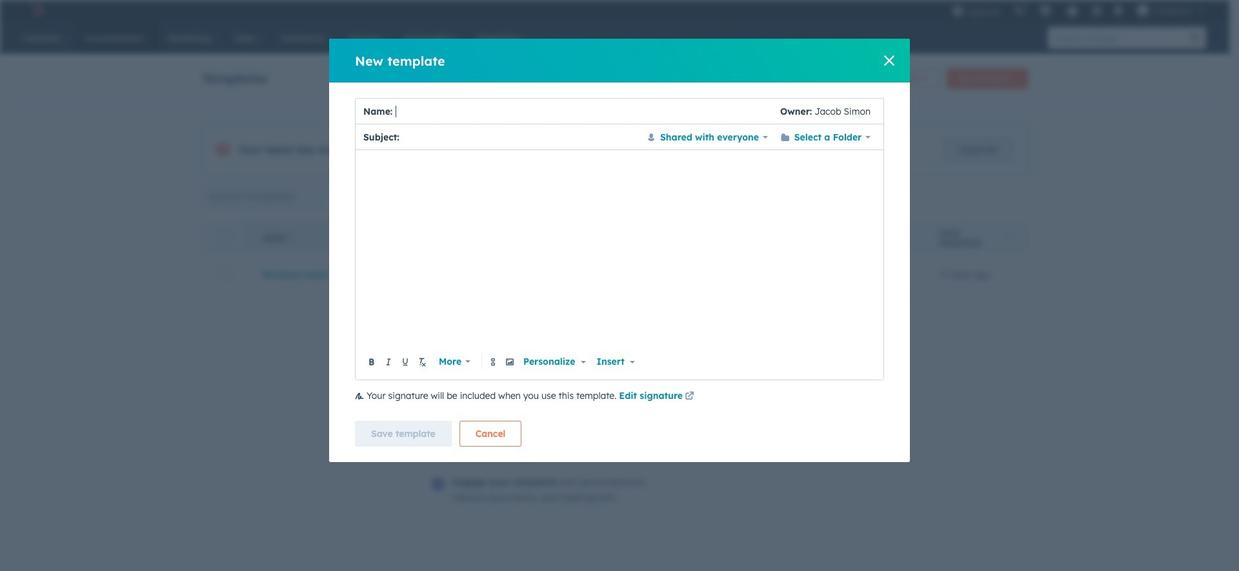 Task type: vqa. For each thing, say whether or not it's contained in the screenshot.
ASCENDING SORT. PRESS TO SORT DESCENDING. 'icon'
yes



Task type: locate. For each thing, give the bounding box(es) containing it.
close image
[[884, 56, 895, 66]]

None text field
[[393, 98, 781, 124]]

link opens in a new window image
[[685, 390, 694, 405], [685, 393, 694, 402]]

menu
[[946, 0, 1214, 21]]

1 link opens in a new window image from the top
[[685, 390, 694, 405]]

Search HubSpot search field
[[1048, 27, 1185, 49]]

marketplaces image
[[1040, 6, 1052, 17]]

dialog
[[329, 39, 910, 463]]

banner
[[202, 65, 1028, 89]]

press to sort. element
[[1007, 233, 1012, 244]]

None text field
[[403, 129, 638, 145], [364, 158, 876, 352], [403, 129, 638, 145], [364, 158, 876, 352]]

2 link opens in a new window image from the top
[[685, 393, 694, 402]]



Task type: describe. For each thing, give the bounding box(es) containing it.
ascending sort. press to sort descending. image
[[290, 233, 295, 242]]

jacob simon image
[[1137, 5, 1149, 16]]

ascending sort. press to sort descending. element
[[290, 233, 295, 244]]

Search search field
[[202, 184, 359, 210]]

press to sort. image
[[1007, 233, 1012, 242]]



